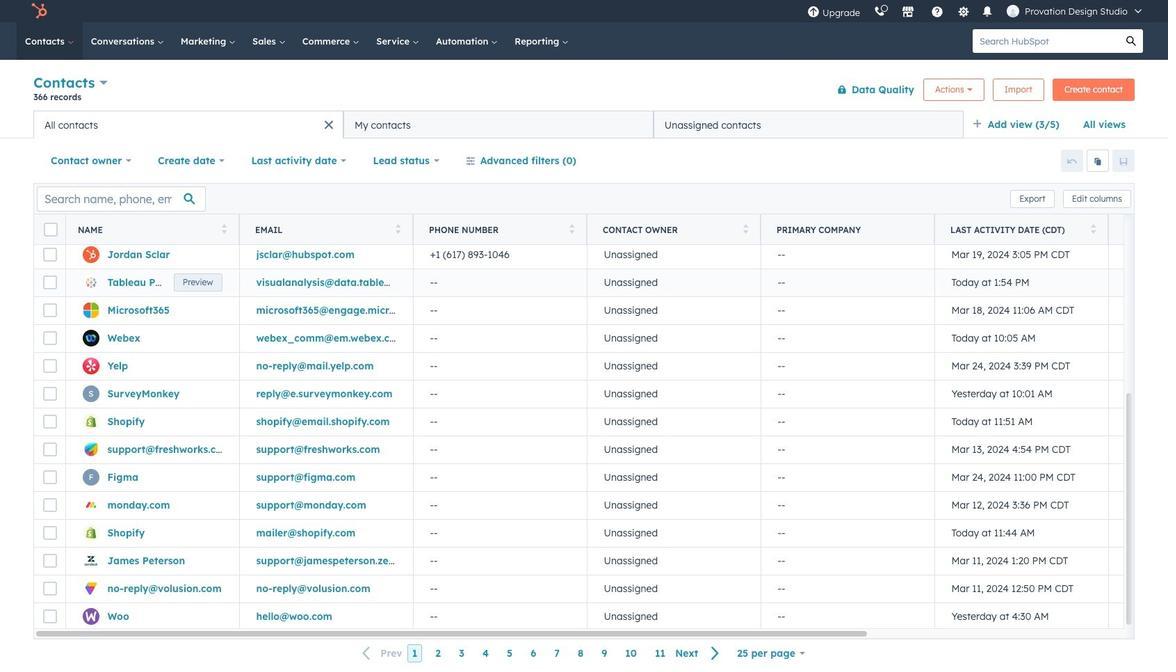 Task type: locate. For each thing, give the bounding box(es) containing it.
banner
[[33, 71, 1136, 111]]

2 press to sort. image from the left
[[743, 224, 749, 233]]

press to sort. image for 1st press to sort. element from right
[[1091, 224, 1097, 233]]

press to sort. image
[[222, 224, 227, 233], [570, 224, 575, 233]]

2 horizontal spatial press to sort. image
[[1091, 224, 1097, 233]]

marketplaces image
[[903, 6, 915, 19]]

Search name, phone, email addresses, or company search field
[[37, 186, 206, 211]]

press to sort. element
[[222, 224, 227, 236], [396, 224, 401, 236], [570, 224, 575, 236], [743, 224, 749, 236], [1091, 224, 1097, 236]]

press to sort. image
[[396, 224, 401, 233], [743, 224, 749, 233], [1091, 224, 1097, 233]]

3 press to sort. image from the left
[[1091, 224, 1097, 233]]

pagination navigation
[[354, 644, 729, 663]]

1 press to sort. image from the left
[[396, 224, 401, 233]]

0 horizontal spatial press to sort. image
[[222, 224, 227, 233]]

3 press to sort. element from the left
[[570, 224, 575, 236]]

column header
[[761, 214, 936, 245]]

4 press to sort. element from the left
[[743, 224, 749, 236]]

Search HubSpot search field
[[973, 29, 1120, 53]]

menu
[[801, 0, 1152, 22]]

0 horizontal spatial press to sort. image
[[396, 224, 401, 233]]

1 horizontal spatial press to sort. image
[[570, 224, 575, 233]]

1 press to sort. image from the left
[[222, 224, 227, 233]]

1 horizontal spatial press to sort. image
[[743, 224, 749, 233]]



Task type: vqa. For each thing, say whether or not it's contained in the screenshot.
Pagination navigation
yes



Task type: describe. For each thing, give the bounding box(es) containing it.
1 press to sort. element from the left
[[222, 224, 227, 236]]

5 press to sort. element from the left
[[1091, 224, 1097, 236]]

james peterson image
[[1008, 5, 1020, 17]]

press to sort. image for fourth press to sort. element from the right
[[396, 224, 401, 233]]

2 press to sort. element from the left
[[396, 224, 401, 236]]

press to sort. image for 2nd press to sort. element from the right
[[743, 224, 749, 233]]

2 press to sort. image from the left
[[570, 224, 575, 233]]



